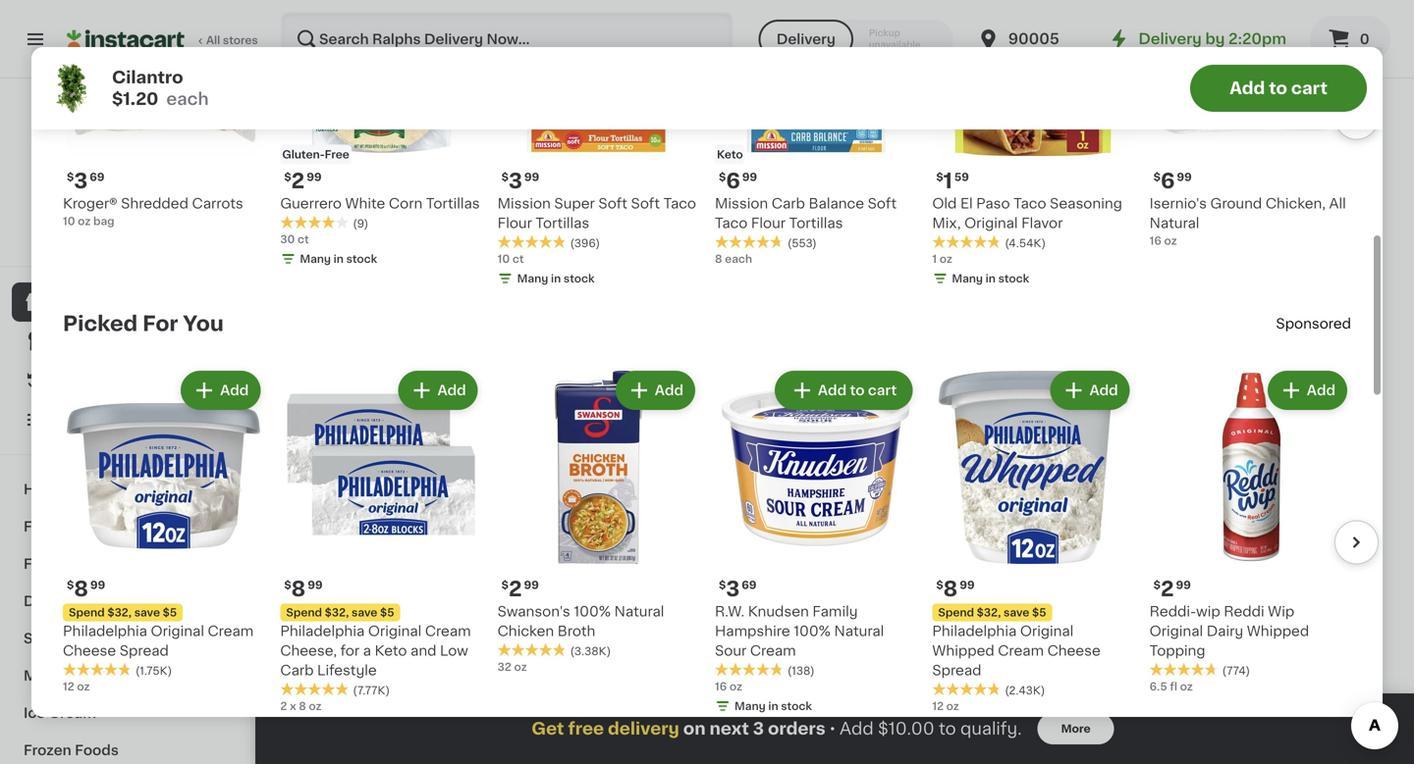 Task type: locate. For each thing, give the bounding box(es) containing it.
$ 3 69 up r.w. on the right bottom
[[719, 579, 756, 600]]

meat
[[24, 670, 60, 683]]

2 $ 6 99 from the left
[[1153, 171, 1192, 191]]

30
[[322, 153, 337, 164], [843, 217, 857, 228], [280, 234, 295, 245]]

options down old
[[907, 217, 949, 228]]

1 6 from the left
[[726, 171, 740, 191]]

philadelphia down "eggs"
[[63, 625, 147, 639]]

mission inside mission carb balance soft taco flour tortillas
[[715, 197, 768, 210]]

reddi-
[[1150, 605, 1196, 619]]

& inside 'link'
[[63, 670, 75, 683]]

cheese up 'meat & seafood'
[[63, 644, 116, 658]]

$5 for for
[[380, 608, 394, 618]]

soft for 3
[[631, 197, 660, 210]]

fl down pepper on the top of the page
[[697, 216, 705, 227]]

10 add button from the left
[[1293, 374, 1369, 409]]

spo nsored
[[1276, 317, 1351, 331]]

0 horizontal spatial carb
[[280, 664, 314, 678]]

0 vertical spatial to
[[1269, 80, 1287, 97]]

1 soft from the left
[[868, 197, 897, 210]]

• right orders on the right bottom of page
[[829, 722, 836, 737]]

2 up guerrero
[[291, 171, 305, 191]]

0 vertical spatial 30
[[322, 153, 337, 164]]

1 vertical spatial 100%
[[794, 625, 831, 639]]

1 horizontal spatial dairy
[[1207, 625, 1243, 639]]

$ inside $ 25 99
[[846, 153, 854, 164]]

0 vertical spatial &
[[65, 595, 77, 609]]

$ 3 69 up kroger®
[[67, 171, 104, 191]]

stock inside coors american light lager beer 30 pack 4 options many in stock
[[909, 237, 940, 248]]

1 horizontal spatial 100%
[[794, 625, 831, 639]]

light inside coors american light lager beer 30 pack 4 options many in stock
[[957, 178, 992, 192]]

0 vertical spatial 0
[[1360, 32, 1369, 46]]

in inside many in stock button
[[713, 594, 723, 605]]

philadelphia for cream
[[932, 625, 1017, 639]]

$ 8 99
[[67, 579, 105, 600], [284, 579, 323, 600], [936, 579, 975, 600]]

1 horizontal spatial tomatoes
[[1208, 591, 1276, 605]]

0 button
[[1310, 16, 1390, 63]]

cheese
[[63, 644, 116, 658], [1047, 644, 1101, 658]]

mission down dr pepper soda, 12 pack
[[715, 197, 768, 210]]

sour
[[715, 644, 747, 658]]

0 horizontal spatial tomatoes
[[528, 591, 596, 605]]

99 right 25
[[883, 153, 898, 164]]

taco inside mission carb balance soft taco flour tortillas
[[715, 216, 748, 230]]

3 spend from the left
[[938, 608, 974, 618]]

$ 4 99
[[1212, 545, 1251, 566]]

beer inside michelob ultra superior light beer 24 pack • 3 options
[[516, 198, 548, 212]]

mission for 3
[[498, 197, 551, 210]]

2 horizontal spatial soft
[[868, 197, 897, 210]]

2 naturesweet from the left
[[1208, 571, 1298, 585]]

many inside 12 x 12 fl oz • 4 options many in stock
[[680, 235, 711, 246]]

$ 8 99 up cheese,
[[284, 579, 323, 600]]

1 horizontal spatial cheese
[[1047, 644, 1101, 658]]

1 horizontal spatial 6
[[1161, 171, 1175, 191]]

0 vertical spatial $ 3 69
[[67, 171, 104, 191]]

16 oz
[[715, 682, 742, 693]]

original for philadelphia original cream cheese, for a keto and low carb lifestyle
[[368, 625, 422, 639]]

1 vertical spatial roma
[[295, 571, 335, 585]]

(553)
[[788, 238, 817, 249]]

many
[[314, 233, 345, 244], [680, 235, 711, 246], [1045, 235, 1076, 246], [497, 237, 528, 248], [862, 237, 893, 248], [300, 254, 331, 264], [517, 273, 548, 284], [952, 273, 983, 284], [680, 594, 711, 605], [314, 626, 345, 637], [1045, 626, 1076, 637], [734, 701, 766, 712]]

1 tomato from the top
[[338, 178, 390, 192]]

2 up swanson's
[[509, 579, 522, 600]]

1 horizontal spatial x
[[674, 216, 680, 227]]

oz down sour
[[729, 682, 742, 693]]

99 right "19"
[[514, 153, 529, 164]]

pack down lager
[[860, 217, 887, 228]]

2 horizontal spatial taco
[[1014, 197, 1046, 210]]

naturesweet inside naturesweet glorys® cherry tomatoes 10 oz
[[477, 571, 567, 585]]

ground
[[1210, 197, 1262, 210]]

gluten- inside product 'group'
[[1210, 131, 1252, 142]]

fresh inside "link"
[[24, 520, 63, 534]]

all stores link
[[67, 12, 259, 67]]

2 vertical spatial to
[[939, 721, 956, 738]]

12 oz for philadelphia original cream cheese spread
[[63, 682, 90, 693]]

3 save from the left
[[1004, 608, 1029, 618]]

0 horizontal spatial all
[[206, 35, 220, 46]]

reddi-wip reddi wip original dairy whipped topping
[[1150, 605, 1309, 658]]

gluten-
[[1210, 131, 1252, 142], [282, 149, 325, 160]]

item carousel region containing 8
[[63, 359, 1379, 746]]

(est.) up corn
[[388, 151, 430, 167]]

8 right beets
[[943, 579, 958, 600]]

0 horizontal spatial light
[[477, 198, 512, 212]]

10 left reddi
[[1208, 610, 1220, 621]]

add for eighth add button from right
[[655, 384, 683, 398]]

0 horizontal spatial naturesweet
[[477, 571, 567, 585]]

pack inside michelob ultra superior light beer 24 pack • 3 options
[[494, 217, 521, 228]]

original up a
[[368, 625, 422, 639]]

2 spend from the left
[[286, 608, 322, 618]]

69 for kroger® shredded carrots
[[90, 172, 104, 182]]

cream inside philadelphia original cream cheese spread
[[208, 625, 254, 639]]

0 horizontal spatial 6
[[726, 171, 740, 191]]

philadelphia for cheese
[[63, 625, 147, 639]]

0 horizontal spatial options
[[541, 217, 583, 228]]

add for 4th add button from the right
[[600, 385, 628, 398]]

2 roma from the top
[[295, 571, 335, 585]]

taco for 6
[[715, 216, 748, 230]]

90005 button
[[977, 12, 1095, 67]]

0 horizontal spatial $ 3 69
[[67, 171, 104, 191]]

1 horizontal spatial philadelphia
[[280, 625, 365, 639]]

many down $1.20 element
[[680, 594, 711, 605]]

1 naturesweet from the left
[[477, 571, 567, 585]]

1 vertical spatial roma tomato $1.20 / lb about 0.25 lb each
[[295, 571, 397, 617]]

add for first add button from left
[[220, 384, 249, 398]]

99 right beets
[[960, 580, 975, 591]]

0 vertical spatial 69
[[90, 172, 104, 182]]

2 horizontal spatial $ 2 99
[[1153, 579, 1191, 600]]

beer inside coors american light lager beer 30 pack 4 options many in stock
[[885, 198, 918, 212]]

0 horizontal spatial spread
[[120, 644, 169, 658]]

0 horizontal spatial holiday
[[24, 483, 78, 497]]

oz inside isernio's ground chicken, all natural 16 oz
[[1164, 236, 1177, 246]]

$ 8 99 for philadelphia original cream cheese, for a keto and low carb lifestyle
[[284, 579, 323, 600]]

naturesweet for tomatoes
[[1208, 571, 1298, 585]]

vegetables
[[66, 520, 146, 534]]

1 tomatoes from the left
[[528, 591, 596, 605]]

soft
[[868, 197, 897, 210], [598, 197, 627, 210], [631, 197, 660, 210]]

2 $5 from the left
[[380, 608, 394, 618]]

1 horizontal spatial $ 6 99
[[1153, 171, 1192, 191]]

whipped inside reddi-wip reddi wip original dairy whipped topping
[[1247, 625, 1309, 639]]

2 horizontal spatial to
[[1269, 80, 1287, 97]]

many inside coors american light lager beer 30 pack 4 options many in stock
[[862, 237, 893, 248]]

69 inside item carousel region
[[742, 580, 756, 591]]

oz down kroger®
[[78, 216, 91, 227]]

add inside product 'group'
[[1330, 385, 1359, 398]]

$ 2 99 up swanson's
[[501, 579, 539, 600]]

0 horizontal spatial spend
[[69, 608, 105, 618]]

light
[[957, 178, 992, 192], [477, 198, 512, 212]]

gluten- up truly on the right of page
[[1210, 131, 1252, 142]]

all stores
[[206, 35, 258, 46]]

• down michelob
[[524, 217, 528, 228]]

0 horizontal spatial beer
[[516, 198, 548, 212]]

$ inside the $ 0 30 each (est.)
[[299, 153, 306, 164]]

1 vertical spatial 0
[[306, 152, 320, 173]]

99 right 9
[[1053, 153, 1068, 164]]

ct for 3
[[512, 254, 524, 264]]

get free delivery on next 3 orders • add $10.00 to qualify.
[[532, 721, 1022, 738]]

$32, up 'philadelphia original whipped cream cheese spread'
[[977, 608, 1001, 618]]

cooked
[[843, 591, 897, 605]]

2 for guerrero
[[291, 171, 305, 191]]

spend $32, save $5 up snacks & candy link
[[69, 608, 177, 618]]

stock
[[361, 233, 392, 244], [726, 235, 757, 246], [1091, 235, 1122, 246], [543, 237, 574, 248], [909, 237, 940, 248], [346, 254, 377, 264], [564, 273, 595, 284], [998, 273, 1029, 284], [726, 594, 757, 605], [361, 626, 392, 637], [1091, 626, 1122, 637], [781, 701, 812, 712]]

tomatoes
[[528, 591, 596, 605], [1208, 591, 1276, 605]]

roma up cheese,
[[295, 571, 335, 585]]

mission inside mission super soft soft taco flour tortillas
[[498, 197, 551, 210]]

$ 3 69 for kroger® shredded carrots
[[67, 171, 104, 191]]

0 horizontal spatial add to cart button
[[777, 373, 911, 408]]

spend up cheese,
[[286, 608, 322, 618]]

1 vertical spatial all
[[1329, 197, 1346, 210]]

3 $32, from the left
[[977, 608, 1001, 618]]

cream inside r.w. knudsen family hampshire 100% natural sour cream
[[750, 644, 796, 658]]

3 $5 from the left
[[1032, 608, 1046, 618]]

original for philadelphia original whipped cream cheese spread
[[1020, 625, 1074, 639]]

0 for $ 0 99
[[1036, 545, 1051, 566]]

1 flour from the left
[[751, 216, 786, 230]]

0 vertical spatial ct
[[298, 234, 309, 245]]

3 $ 8 99 from the left
[[936, 579, 975, 600]]

sponsored badge image
[[477, 256, 537, 267], [477, 625, 537, 636], [843, 625, 902, 636], [1208, 625, 1267, 636]]

mission
[[715, 197, 768, 210], [498, 197, 551, 210]]

$0.99 each (estimated) element
[[1025, 543, 1192, 568]]

99 inside 19 99
[[514, 153, 529, 164]]

4
[[730, 216, 737, 227], [897, 217, 904, 228], [1219, 545, 1234, 566]]

2 horizontal spatial save
[[1004, 608, 1029, 618]]

0 horizontal spatial $ 2 99
[[284, 171, 322, 191]]

2 6 from the left
[[1161, 171, 1175, 191]]

2 spend $32, save $5 from the left
[[286, 608, 394, 618]]

1 spend from the left
[[69, 608, 105, 618]]

save for cheese
[[1004, 608, 1029, 618]]

24
[[477, 217, 491, 228]]

$1.20 inside $1.20 / lb about 0.83 lb each
[[1025, 590, 1055, 601]]

1 cheese from the left
[[63, 644, 116, 658]]

swanson's 100% natural chicken broth
[[498, 605, 664, 639]]

2 $ 8 99 from the left
[[284, 579, 323, 600]]

lb up 'for'
[[334, 590, 344, 601]]

10 down cherry
[[477, 610, 490, 621]]

1 beer from the left
[[516, 198, 548, 212]]

oz inside naturesweet twilights tomatoes 10 oz
[[1223, 610, 1236, 621]]

& for dairy
[[65, 595, 77, 609]]

&
[[65, 595, 77, 609], [78, 632, 90, 646], [63, 670, 75, 683]]

1 save from the left
[[134, 608, 160, 618]]

2 horizontal spatial fl
[[1170, 682, 1177, 693]]

gluten- up guerrero
[[282, 149, 325, 160]]

$ inside $ 3 love beets beets, cooked 8.8 oz container
[[846, 546, 854, 557]]

item carousel region
[[35, 0, 1379, 304], [295, 297, 1375, 674], [63, 359, 1379, 746], [295, 690, 1375, 765]]

stores
[[223, 35, 258, 46]]

all
[[206, 35, 220, 46], [1329, 197, 1346, 210]]

paso
[[976, 197, 1010, 210]]

naturesweet glorys® cherry tomatoes 10 oz
[[477, 571, 624, 621]]

ralphs delivery now logo image
[[82, 102, 168, 189]]

3 spend $32, save $5 from the left
[[938, 608, 1046, 618]]

99 inside $ 3 99
[[524, 172, 539, 182]]

2 horizontal spatial $ 8 99
[[936, 579, 975, 600]]

$32, for cheese,
[[325, 608, 349, 618]]

★★★★★
[[660, 197, 729, 211], [660, 197, 729, 211], [1025, 197, 1094, 211], [1025, 197, 1094, 211], [280, 216, 349, 229], [280, 216, 349, 229], [715, 235, 784, 249], [715, 235, 784, 249], [498, 235, 566, 249], [498, 235, 566, 249], [932, 235, 1001, 249], [932, 235, 1001, 249], [498, 644, 566, 657], [498, 644, 566, 657], [63, 663, 132, 677], [63, 663, 132, 677], [715, 663, 784, 677], [715, 663, 784, 677], [1150, 663, 1218, 677], [1150, 663, 1218, 677], [280, 683, 349, 697], [280, 683, 349, 697], [932, 683, 1001, 697], [932, 683, 1001, 697]]

delivery for delivery by 2:20pm
[[1138, 32, 1202, 46]]

1 left 59
[[943, 171, 952, 191]]

12
[[776, 178, 790, 192], [660, 216, 671, 227], [683, 216, 695, 227], [1025, 216, 1037, 227], [1048, 216, 1060, 227], [63, 682, 74, 693], [932, 701, 944, 712]]

0 horizontal spatial 30
[[280, 234, 295, 245]]

2 beer from the left
[[885, 198, 918, 212]]

fresh
[[24, 520, 63, 534], [24, 558, 63, 571]]

3 philadelphia from the left
[[932, 625, 1017, 639]]

1 $ 8 99 from the left
[[67, 579, 105, 600]]

$ 3 69 for r.w. knudsen family hampshire 100% natural sour cream
[[719, 579, 756, 600]]

tortillas down super
[[536, 216, 589, 230]]

many right 30 ct
[[314, 233, 345, 244]]

taco down (1.02k)
[[715, 216, 748, 230]]

soft inside mission carb balance soft taco flour tortillas
[[868, 197, 897, 210]]

1 horizontal spatial taco
[[715, 216, 748, 230]]

$ 3 love beets beets, cooked 8.8 oz container
[[843, 545, 967, 621]]

original inside philadelphia original cream cheese, for a keto and low carb lifestyle
[[368, 625, 422, 639]]

save for spread
[[134, 608, 160, 618]]

whipped down container
[[932, 644, 994, 658]]

1 horizontal spatial 30
[[322, 153, 337, 164]]

99 inside '$ 0 99'
[[1053, 546, 1068, 557]]

6 up (1.02k)
[[726, 171, 740, 191]]

100% up broth
[[574, 605, 611, 619]]

2 soft from the left
[[598, 197, 627, 210]]

spend $32, save $5 for cream
[[938, 608, 1046, 618]]

cream
[[208, 625, 254, 639], [425, 625, 471, 639], [750, 644, 796, 658], [998, 644, 1044, 658], [49, 707, 96, 721]]

0 vertical spatial holiday link
[[12, 471, 239, 509]]

ice cream
[[24, 707, 96, 721]]

0 horizontal spatial 16
[[715, 682, 727, 693]]

4 add button from the left
[[1052, 373, 1128, 408]]

1 vertical spatial fresh
[[24, 558, 63, 571]]

original inside philadelphia original cream cheese spread
[[151, 625, 204, 639]]

99 up (1.02k)
[[742, 172, 757, 182]]

philadelphia inside philadelphia original cream cheese, for a keto and low carb lifestyle
[[280, 625, 365, 639]]

roma tomato $1.20 / lb about 0.25 lb each down the $ 0 30 each (est.) at the left top of page
[[295, 178, 397, 224]]

100% inside swanson's 100% natural chicken broth
[[574, 605, 611, 619]]

1 vertical spatial natural
[[614, 605, 664, 619]]

isernio's ground chicken, all natural 16 oz
[[1150, 197, 1346, 246]]

fl inside item carousel region
[[1170, 682, 1177, 693]]

0.25 up 'for'
[[330, 606, 355, 617]]

pepper
[[680, 178, 730, 192]]

1 horizontal spatial fl
[[1062, 216, 1070, 227]]

1 vertical spatial holiday link
[[295, 698, 379, 721]]

old
[[932, 197, 957, 210]]

1 horizontal spatial beer
[[885, 198, 918, 212]]

reddi
[[1224, 605, 1264, 619]]

$ 6 99
[[719, 171, 757, 191], [1153, 171, 1192, 191]]

x for 9
[[1039, 216, 1046, 227]]

0 vertical spatial light
[[957, 178, 992, 192]]

spend for philadelphia original cream cheese spread
[[69, 608, 105, 618]]

all inside all stores link
[[206, 35, 220, 46]]

delivery inside button
[[776, 32, 835, 46]]

2 philadelphia from the left
[[280, 625, 365, 639]]

1 vertical spatial spread
[[932, 664, 981, 678]]

taco up flavor
[[1014, 197, 1046, 210]]

/ up 0.83
[[1057, 590, 1062, 601]]

natural inside isernio's ground chicken, all natural 16 oz
[[1150, 216, 1199, 230]]

(3.38k)
[[570, 646, 611, 657]]

1 $ 6 99 from the left
[[719, 171, 757, 191]]

2 vertical spatial &
[[63, 670, 75, 683]]

philadelphia inside 'philadelphia original whipped cream cheese spread'
[[932, 625, 1017, 639]]

fl right 6.5
[[1170, 682, 1177, 693]]

instacart logo image
[[67, 27, 185, 51]]

ct down guerrero
[[298, 234, 309, 245]]

2 tomatoes from the left
[[1208, 591, 1276, 605]]

/ up cheese,
[[327, 590, 331, 601]]

spread up (1.75k)
[[120, 644, 169, 658]]

oz down cherry
[[492, 610, 505, 621]]

view pricing policy link
[[67, 216, 184, 232]]

whipped down wip
[[1247, 625, 1309, 639]]

3 down $ 3 99
[[531, 217, 538, 228]]

& for meat
[[63, 670, 75, 683]]

lb
[[334, 198, 344, 208], [357, 213, 367, 224], [334, 590, 344, 601], [1064, 590, 1075, 601], [357, 606, 367, 617], [1088, 606, 1098, 617]]

10 inside naturesweet glorys® cherry tomatoes 10 oz
[[477, 610, 490, 621]]

naturesweet inside naturesweet twilights tomatoes 10 oz
[[1208, 571, 1298, 585]]

0 horizontal spatial flour
[[498, 216, 532, 230]]

1 horizontal spatial 16
[[1150, 236, 1161, 246]]

1 horizontal spatial keto
[[717, 149, 743, 160]]

sponsored badge image down swanson's
[[477, 625, 537, 636]]

0 horizontal spatial spend $32, save $5
[[69, 608, 177, 618]]

cream inside ice cream link
[[49, 707, 96, 721]]

1 vertical spatial cart
[[868, 384, 897, 398]]

1 horizontal spatial flour
[[751, 216, 786, 230]]

2 $32, from the left
[[325, 608, 349, 618]]

1 horizontal spatial holiday link
[[295, 698, 379, 721]]

canada dry ginger ale
[[1025, 178, 1182, 192]]

ginger
[[1110, 178, 1157, 192]]

1 $32, from the left
[[107, 608, 132, 618]]

3 right next at the bottom of page
[[753, 721, 764, 738]]

and
[[411, 644, 436, 658]]

2 horizontal spatial tortillas
[[789, 216, 843, 230]]

0 horizontal spatial $ 6 99
[[719, 171, 757, 191]]

1 down mix,
[[932, 254, 937, 264]]

roma tomato $1.20 / lb about 0.25 lb each up 'for'
[[295, 571, 397, 617]]

many in stock inside product 'group'
[[497, 237, 574, 248]]

$ 1 59
[[936, 171, 969, 191]]

1 0.25 from the top
[[330, 213, 355, 224]]

1 fresh from the top
[[24, 520, 63, 534]]

$ 3 99
[[501, 171, 539, 191]]

hard
[[1245, 178, 1278, 192]]

to inside item carousel region
[[850, 384, 865, 398]]

guerrero
[[280, 197, 342, 210]]

cheese inside 'philadelphia original whipped cream cheese spread'
[[1047, 644, 1101, 658]]

0 vertical spatial gluten-free
[[1210, 131, 1277, 142]]

1 horizontal spatial tortillas
[[536, 216, 589, 230]]

$0.30 each (estimated) element
[[295, 150, 462, 176]]

pack right variety
[[1336, 198, 1370, 212]]

$ 2 99 for reddi-
[[1153, 579, 1191, 600]]

beer down american
[[885, 198, 918, 212]]

product group containing 4
[[1208, 368, 1375, 641]]

soft down superior
[[598, 197, 627, 210]]

options
[[740, 216, 782, 227], [541, 217, 583, 228], [907, 217, 949, 228]]

2 fresh from the top
[[24, 558, 63, 571]]

tomatoes inside naturesweet twilights tomatoes 10 oz
[[1208, 591, 1276, 605]]

3 soft from the left
[[631, 197, 660, 210]]

about
[[295, 213, 328, 224], [295, 606, 328, 617], [1025, 606, 1058, 617]]

(1.02k)
[[733, 200, 770, 211]]

cream inside 'philadelphia original whipped cream cheese spread'
[[998, 644, 1044, 658]]

product group
[[295, 0, 462, 250], [477, 0, 644, 272], [660, 0, 827, 253], [843, 0, 1009, 272], [1208, 0, 1375, 248], [63, 367, 264, 695], [280, 367, 482, 715], [498, 367, 699, 675], [715, 367, 916, 719], [932, 367, 1134, 738], [1150, 367, 1351, 695], [295, 368, 462, 643], [477, 368, 644, 641], [660, 368, 827, 612], [843, 368, 1009, 641], [1025, 368, 1192, 643], [1208, 368, 1375, 641]]

topping
[[1150, 644, 1205, 658]]

many in stock inside button
[[680, 594, 757, 605]]

holiday up the fresh vegetables
[[24, 483, 78, 497]]

gluten-free inside product 'group'
[[1210, 131, 1277, 142]]

8 down cheese,
[[299, 701, 306, 712]]

keto up dr pepper soda, 12 pack
[[717, 149, 743, 160]]

0 horizontal spatial whipped
[[932, 644, 994, 658]]

mission for 6
[[715, 197, 768, 210]]

sponsored badge image down 24
[[477, 256, 537, 267]]

0 vertical spatial whipped
[[1247, 625, 1309, 639]]

1 horizontal spatial $ 3 69
[[719, 579, 756, 600]]

beer for 99
[[516, 198, 548, 212]]

r.w.
[[715, 605, 744, 619]]

1 horizontal spatial free
[[1252, 131, 1277, 142]]

dairy down wip
[[1207, 625, 1243, 639]]

• inside get free delivery on next 3 orders • add $10.00 to qualify.
[[829, 722, 836, 737]]

(est.) inside $0.99 each (estimated) element
[[1119, 544, 1160, 559]]

1 horizontal spatial spend
[[286, 608, 322, 618]]

0 vertical spatial carb
[[772, 197, 805, 210]]

philadelphia for cheese,
[[280, 625, 365, 639]]

product group containing truly hard seltzer lemonade variety pack
[[1208, 0, 1375, 248]]

0 vertical spatial tomato
[[338, 178, 390, 192]]

philadelphia original cream cheese spread
[[63, 625, 254, 658]]

many in stock
[[314, 233, 392, 244], [1045, 235, 1122, 246], [497, 237, 574, 248], [300, 254, 377, 264], [517, 273, 595, 284], [952, 273, 1029, 284], [680, 594, 757, 605], [314, 626, 392, 637], [1045, 626, 1122, 637], [734, 701, 812, 712]]

beets,
[[923, 571, 967, 585]]

fl inside 12 x 12 fl oz • 4 options many in stock
[[697, 216, 705, 227]]

$ 8 99 down fruit
[[67, 579, 105, 600]]

0 vertical spatial fresh
[[24, 520, 63, 534]]

0 vertical spatial 0.25
[[330, 213, 355, 224]]

2 mission from the left
[[498, 197, 551, 210]]

save up 'philadelphia original whipped cream cheese spread'
[[1004, 608, 1029, 618]]

19 99
[[488, 152, 529, 173]]

soft for 6
[[868, 197, 897, 210]]

fl for 12 x 12 fl oz • 4 options many in stock
[[697, 216, 705, 227]]

philadelphia inside philadelphia original cream cheese spread
[[63, 625, 147, 639]]

about down guerrero
[[295, 213, 328, 224]]

product group containing 25
[[843, 0, 1009, 272]]

69 up kroger®
[[90, 172, 104, 182]]

bag
[[93, 216, 114, 227]]

2 save from the left
[[352, 608, 377, 618]]

1 horizontal spatial (est.)
[[1119, 544, 1160, 559]]

1 horizontal spatial gluten-
[[1210, 131, 1252, 142]]

carb
[[772, 197, 805, 210], [280, 664, 314, 678]]

1 vertical spatial ct
[[512, 254, 524, 264]]

• for superior
[[524, 217, 528, 228]]

soft down coors
[[868, 197, 897, 210]]

save up philadelphia original cream cheese spread
[[134, 608, 160, 618]]

4 up reddi
[[1219, 545, 1234, 566]]

1 vertical spatial carb
[[280, 664, 314, 678]]

5 add button from the left
[[1269, 373, 1345, 408]]

add for 5th add button from the right
[[417, 385, 446, 398]]

1 vertical spatial holiday
[[295, 699, 379, 720]]

cheese down 0.83
[[1047, 644, 1101, 658]]

1 vertical spatial $ 3 69
[[719, 579, 756, 600]]

2 flour from the left
[[498, 216, 532, 230]]

30 inside the $ 0 30 each (est.)
[[322, 153, 337, 164]]

1 $5 from the left
[[163, 608, 177, 618]]

1 vertical spatial 0.25
[[330, 606, 355, 617]]

flour inside mission carb balance soft taco flour tortillas
[[751, 216, 786, 230]]

2 horizontal spatial $32,
[[977, 608, 1001, 618]]

american
[[888, 178, 953, 192]]

holiday link up vegetables
[[12, 471, 239, 509]]

$5 up philadelphia original cream cheese spread
[[163, 608, 177, 618]]

taco for 3
[[663, 197, 696, 210]]

options down super
[[541, 217, 583, 228]]

tortillas inside mission super soft soft taco flour tortillas
[[536, 216, 589, 230]]

naturesweet for cherry
[[477, 571, 567, 585]]

foods
[[75, 744, 119, 758]]

x inside 12 x 12 fl oz • 4 options many in stock
[[674, 216, 680, 227]]

keto
[[717, 149, 743, 160], [375, 644, 407, 658]]

0 horizontal spatial cheese
[[63, 644, 116, 658]]

& left "eggs"
[[65, 595, 77, 609]]

1 horizontal spatial all
[[1329, 197, 1346, 210]]

add to cart inside item carousel region
[[818, 384, 897, 398]]

tortillas for 6
[[789, 216, 843, 230]]

oz right 6.5
[[1180, 682, 1193, 693]]

1 vertical spatial 12 oz
[[932, 701, 959, 712]]

0 horizontal spatial 100%
[[574, 605, 611, 619]]

0 inside 0 button
[[1360, 32, 1369, 46]]

many down pepper on the top of the page
[[680, 235, 711, 246]]

holiday link down "(7.77k)" at the bottom left of page
[[295, 698, 379, 721]]

carb down cheese,
[[280, 664, 314, 678]]

light up el
[[957, 178, 992, 192]]

1 spend $32, save $5 from the left
[[69, 608, 177, 618]]

0 horizontal spatial natural
[[614, 605, 664, 619]]

taco inside mission super soft soft taco flour tortillas
[[663, 197, 696, 210]]

$ 8 99 for philadelphia original whipped cream cheese spread
[[936, 579, 975, 600]]

fresh left fruit
[[24, 558, 63, 571]]

1 horizontal spatial natural
[[834, 625, 884, 639]]

0 vertical spatial spread
[[120, 644, 169, 658]]

cart
[[1291, 80, 1328, 97], [868, 384, 897, 398]]

2 cheese from the left
[[1047, 644, 1101, 658]]

None search field
[[281, 12, 733, 67]]

1 mission from the left
[[715, 197, 768, 210]]

16 down the isernio's
[[1150, 236, 1161, 246]]

about up cheese,
[[295, 606, 328, 617]]

8
[[715, 254, 722, 264], [74, 579, 88, 600], [291, 579, 306, 600], [943, 579, 958, 600], [299, 701, 306, 712]]

twilights
[[1301, 571, 1362, 585]]

0 horizontal spatial mission
[[498, 197, 551, 210]]

2 horizontal spatial •
[[829, 722, 836, 737]]

each down cilantro
[[166, 91, 209, 108]]

1 vertical spatial 30
[[843, 217, 857, 228]]

nsored
[[1303, 317, 1351, 331]]

$32, for cheese
[[107, 608, 132, 618]]

0 vertical spatial roma
[[295, 178, 335, 192]]

oz right '32' on the left of page
[[514, 662, 527, 673]]

wip
[[1268, 605, 1294, 619]]

tortillas inside mission carb balance soft taco flour tortillas
[[789, 216, 843, 230]]

0 horizontal spatial $ 8 99
[[67, 579, 105, 600]]

oz
[[707, 216, 720, 227], [1073, 216, 1085, 227], [78, 216, 91, 227], [1164, 236, 1177, 246], [939, 254, 952, 264], [492, 610, 505, 621], [863, 610, 876, 621], [1223, 610, 1236, 621], [514, 662, 527, 673], [77, 682, 90, 693], [729, 682, 742, 693], [1180, 682, 1193, 693], [309, 701, 322, 712], [946, 701, 959, 712]]

for
[[340, 644, 359, 658]]

pack right 24
[[494, 217, 521, 228]]

spend $32, save $5 for cheese,
[[286, 608, 394, 618]]

carb inside philadelphia original cream cheese, for a keto and low carb lifestyle
[[280, 664, 314, 678]]

1 philadelphia from the left
[[63, 625, 147, 639]]

99
[[514, 153, 529, 164], [883, 153, 898, 164], [1053, 153, 1068, 164], [742, 172, 757, 182], [307, 172, 322, 182], [524, 172, 539, 182], [1177, 172, 1192, 182], [1053, 546, 1068, 557], [1236, 546, 1251, 557], [90, 580, 105, 591], [308, 580, 323, 591], [524, 580, 539, 591], [960, 580, 975, 591], [1176, 580, 1191, 591]]

8 for philadelphia original whipped cream cheese spread
[[943, 579, 958, 600]]

0 horizontal spatial •
[[524, 217, 528, 228]]



Task type: describe. For each thing, give the bounding box(es) containing it.
many up the 10 ct
[[497, 237, 528, 248]]

kroger®
[[63, 197, 117, 210]]

99 up reddi-
[[1176, 580, 1191, 591]]

(9)
[[353, 218, 368, 229]]

many up 'for'
[[314, 626, 345, 637]]

/ left white
[[327, 198, 331, 208]]

each down 12 x 12 fl oz • 4 options many in stock
[[725, 254, 752, 264]]

meat & seafood
[[24, 670, 137, 683]]

philadelphia original cream cheese, for a keto and low carb lifestyle
[[280, 625, 471, 678]]

12 oz for philadelphia original whipped cream cheese spread
[[932, 701, 959, 712]]

(1.75k)
[[136, 666, 172, 677]]

$5 for spread
[[163, 608, 177, 618]]

flour for 3
[[498, 216, 532, 230]]

love
[[843, 571, 876, 585]]

delivery for delivery
[[776, 32, 835, 46]]

dairy & eggs
[[24, 595, 115, 609]]

69 for r.w. knudsen family hampshire 100% natural sour cream
[[742, 580, 756, 591]]

each right '$ 0 99'
[[1076, 544, 1115, 559]]

many inside button
[[680, 594, 711, 605]]

r.w. knudsen family hampshire 100% natural sour cream
[[715, 605, 884, 658]]

$ 2 99 for swanson's
[[501, 579, 539, 600]]

free inside product 'group'
[[1252, 131, 1277, 142]]

• inside 12 x 12 fl oz • 4 options many in stock
[[723, 216, 727, 227]]

dairy & eggs link
[[12, 583, 239, 621]]

save for for
[[352, 608, 377, 618]]

dairy inside reddi-wip reddi wip original dairy whipped topping
[[1207, 625, 1243, 639]]

add for add button inside product 'group'
[[1330, 385, 1359, 398]]

oz down seasoning
[[1073, 216, 1085, 227]]

low
[[440, 644, 468, 658]]

in inside coors american light lager beer 30 pack 4 options many in stock
[[896, 237, 906, 248]]

ale
[[1160, 178, 1182, 192]]

picked
[[63, 314, 138, 334]]

many down 30 ct
[[300, 254, 331, 264]]

spread inside philadelphia original cream cheese spread
[[120, 644, 169, 658]]

$ inside $ 9 99
[[1029, 153, 1036, 164]]

25
[[854, 152, 881, 173]]

ralphs delivery now
[[52, 195, 198, 209]]

pack up mission carb balance soft taco flour tortillas
[[793, 178, 827, 192]]

$1.20 up cheese,
[[295, 590, 324, 601]]

fresh vegetables link
[[12, 509, 239, 546]]

1 horizontal spatial 1
[[943, 171, 952, 191]]

100% inside r.w. knudsen family hampshire 100% natural sour cream
[[794, 625, 831, 639]]

sponsored badge image for twilights
[[1208, 625, 1267, 636]]

$ 6 99 for mission carb balance soft taco flour tortillas
[[719, 171, 757, 191]]

99 up the isernio's
[[1177, 172, 1192, 182]]

coors
[[843, 178, 884, 192]]

oz down lifestyle
[[309, 701, 322, 712]]

each inside the $ 0 30 each (est.)
[[345, 151, 384, 167]]

each inside cilantro $1.20 each
[[166, 91, 209, 108]]

each inside $1.20 / lb about 0.83 lb each
[[1101, 606, 1128, 617]]

frozen
[[24, 744, 71, 758]]

eggs
[[80, 595, 115, 609]]

$ inside the $ 1 59
[[936, 172, 943, 182]]

add for sixth add button from right
[[1307, 384, 1335, 398]]

superior
[[581, 178, 639, 192]]

taco inside the old el paso taco seasoning mix, original flavor
[[1014, 197, 1046, 210]]

(138)
[[788, 666, 815, 677]]

$ 0 99
[[1029, 545, 1068, 566]]

add for ninth add button from right
[[437, 384, 466, 398]]

0 horizontal spatial 1
[[932, 254, 937, 264]]

$ 6 99 for isernio's ground chicken, all natural
[[1153, 171, 1192, 191]]

options inside michelob ultra superior light beer 24 pack • 3 options
[[541, 217, 583, 228]]

0 vertical spatial keto
[[717, 149, 743, 160]]

99 up guerrero
[[307, 172, 322, 182]]

fresh for fresh fruit
[[24, 558, 63, 571]]

fresh for fresh vegetables
[[24, 520, 63, 534]]

oz inside naturesweet glorys® cherry tomatoes 10 oz
[[492, 610, 505, 621]]

each down guerrero white corn tortillas
[[370, 213, 397, 224]]

cream inside philadelphia original cream cheese, for a keto and low carb lifestyle
[[425, 625, 471, 639]]

1 vertical spatial gluten-
[[282, 149, 325, 160]]

truly
[[1208, 178, 1241, 192]]

stock inside button
[[726, 594, 757, 605]]

1 horizontal spatial cart
[[1291, 80, 1328, 97]]

1 roma from the top
[[295, 178, 335, 192]]

add inside treatment tracker modal dialog
[[840, 721, 874, 738]]

8 each
[[715, 254, 752, 264]]

lb left white
[[334, 198, 344, 208]]

many down 0.83
[[1045, 626, 1076, 637]]

• for delivery
[[829, 722, 836, 737]]

16 inside isernio's ground chicken, all natural 16 oz
[[1150, 236, 1161, 246]]

2:20pm
[[1228, 32, 1286, 46]]

kroger® shredded carrots 10 oz bag
[[63, 197, 243, 227]]

4 inside coors american light lager beer 30 pack 4 options many in stock
[[897, 217, 904, 228]]

3 up ralphs on the left of page
[[74, 171, 88, 191]]

spend $32, save $5 for cheese
[[69, 608, 177, 618]]

90005
[[1008, 32, 1059, 46]]

(396)
[[570, 238, 600, 249]]

item carousel region containing holiday
[[295, 690, 1375, 765]]

9 add button from the left
[[928, 374, 1004, 409]]

original inside reddi-wip reddi wip original dairy whipped topping
[[1150, 625, 1203, 639]]

12 right soda,
[[776, 178, 790, 192]]

fresh fruit link
[[12, 546, 239, 583]]

product group containing 19
[[477, 0, 644, 272]]

3 left ultra
[[509, 171, 522, 191]]

many down the 10 ct
[[517, 273, 548, 284]]

0 horizontal spatial holiday link
[[12, 471, 239, 509]]

glorys®
[[571, 571, 624, 585]]

michelob ultra superior light beer 24 pack • 3 options
[[477, 178, 639, 228]]

2 horizontal spatial 4
[[1219, 545, 1234, 566]]

original for philadelphia original cream cheese spread
[[151, 625, 204, 639]]

2 roma tomato $1.20 / lb about 0.25 lb each from the top
[[295, 571, 397, 617]]

snacks & candy link
[[12, 621, 239, 658]]

$32, for cream
[[977, 608, 1001, 618]]

ice
[[24, 707, 45, 721]]

fresh fruit
[[24, 558, 99, 571]]

sponsored badge image for glorys®
[[477, 625, 537, 636]]

orders
[[768, 721, 825, 738]]

lb up 0.83
[[1064, 590, 1075, 601]]

$1.20 inside cilantro $1.20 each
[[112, 91, 158, 108]]

$ inside '$ 0 99'
[[1029, 546, 1036, 557]]

32 oz
[[498, 662, 527, 673]]

product group containing dr pepper soda, 12 pack
[[660, 0, 827, 253]]

6.5
[[1150, 682, 1167, 693]]

& for snacks
[[78, 632, 90, 646]]

keto inside philadelphia original cream cheese, for a keto and low carb lifestyle
[[375, 644, 407, 658]]

add button inside product 'group'
[[1293, 374, 1369, 409]]

hampshire
[[715, 625, 790, 639]]

12 up '$10.00'
[[932, 701, 944, 712]]

x for spend $32, save $5
[[290, 701, 296, 712]]

tortillas for 3
[[536, 216, 589, 230]]

guerrero white corn tortillas
[[280, 197, 480, 210]]

get
[[532, 721, 564, 738]]

tomatoes inside naturesweet glorys® cherry tomatoes 10 oz
[[528, 591, 596, 605]]

cherry
[[477, 591, 524, 605]]

sponsored badge image for 3
[[843, 625, 902, 636]]

cilantro $1.20 each
[[112, 69, 209, 108]]

spend for philadelphia original cream cheese, for a keto and low carb lifestyle
[[286, 608, 322, 618]]

frozen foods
[[24, 744, 119, 758]]

$4.99 element
[[477, 543, 644, 568]]

holiday link inside item carousel region
[[295, 698, 379, 721]]

many down the "1 oz"
[[952, 273, 983, 284]]

pricing
[[96, 218, 135, 229]]

fresh vegetables
[[24, 520, 146, 534]]

all inside isernio's ground chicken, all natural 16 oz
[[1329, 197, 1346, 210]]

ultra
[[545, 178, 578, 192]]

$1.20 element
[[660, 543, 827, 568]]

$ inside $ 3 99
[[501, 172, 509, 182]]

oz inside $ 3 love beets beets, cooked 8.8 oz container
[[863, 610, 876, 621]]

now
[[166, 195, 198, 209]]

policy
[[138, 218, 172, 229]]

delivery by 2:20pm link
[[1107, 27, 1286, 51]]

lb up a
[[357, 606, 367, 617]]

12 down the canada
[[1048, 216, 1060, 227]]

1 vertical spatial free
[[325, 149, 349, 160]]

0 horizontal spatial gluten-free
[[282, 149, 349, 160]]

$1.20 up 30 ct
[[295, 198, 324, 208]]

16 inside item carousel region
[[715, 682, 727, 693]]

balance
[[809, 197, 864, 210]]

32
[[498, 662, 511, 673]]

(est.) inside the $ 0 30 each (est.)
[[388, 151, 430, 167]]

lb down white
[[357, 213, 367, 224]]

treatment tracker modal dialog
[[255, 694, 1414, 765]]

$1.20 / lb about 0.83 lb each
[[1025, 590, 1128, 617]]

options inside coors american light lager beer 30 pack 4 options many in stock
[[907, 217, 949, 228]]

6 for mission carb balance soft taco flour tortillas
[[726, 171, 740, 191]]

0 vertical spatial add to cart button
[[1190, 65, 1367, 112]]

delivery button
[[759, 20, 853, 59]]

spend for philadelphia original whipped cream cheese spread
[[938, 608, 974, 618]]

(2.43k)
[[1005, 686, 1045, 697]]

spo
[[1276, 317, 1303, 331]]

ice cream link
[[12, 695, 239, 733]]

19
[[488, 152, 512, 173]]

el
[[960, 197, 973, 210]]

broth
[[557, 625, 595, 639]]

0 vertical spatial add to cart
[[1229, 80, 1328, 97]]

whipped inside 'philadelphia original whipped cream cheese spread'
[[932, 644, 994, 658]]

3 inside $ 3 love beets beets, cooked 8.8 oz container
[[854, 545, 867, 566]]

12 up ice cream
[[63, 682, 74, 693]]

2 for reddi-
[[1161, 579, 1174, 600]]

pack inside coors american light lager beer 30 pack 4 options many in stock
[[860, 217, 887, 228]]

3 inside treatment tracker modal dialog
[[753, 721, 764, 738]]

add for fourth add button from left
[[1089, 384, 1118, 398]]

fruit
[[66, 558, 99, 571]]

holiday inside item carousel region
[[295, 699, 379, 720]]

in inside item carousel region
[[768, 701, 778, 712]]

about inside $1.20 / lb about 0.83 lb each
[[1025, 606, 1058, 617]]

candy
[[93, 632, 140, 646]]

1 roma tomato $1.20 / lb about 0.25 lb each from the top
[[295, 178, 397, 224]]

/ inside $1.20 / lb about 0.83 lb each
[[1057, 590, 1062, 601]]

flour for 6
[[751, 216, 786, 230]]

12 down pepper on the top of the page
[[683, 216, 695, 227]]

3 add button from the left
[[617, 373, 693, 408]]

7 add button from the left
[[562, 374, 638, 409]]

6 for isernio's ground chicken, all natural
[[1161, 171, 1175, 191]]

99 inside $ 9 99
[[1053, 153, 1068, 164]]

99 inside $ 25 99
[[883, 153, 898, 164]]

each up philadelphia original cream cheese, for a keto and low carb lifestyle on the left bottom of the page
[[370, 606, 397, 617]]

(774)
[[1222, 666, 1250, 677]]

natural inside swanson's 100% natural chicken broth
[[614, 605, 664, 619]]

spread inside 'philadelphia original whipped cream cheese spread'
[[932, 664, 981, 678]]

swanson's
[[498, 605, 570, 619]]

lager
[[843, 198, 882, 212]]

2 down cheese,
[[280, 701, 287, 712]]

stock inside 12 x 12 fl oz • 4 options many in stock
[[726, 235, 757, 246]]

fl for 12 x 12 fl oz
[[1062, 216, 1070, 227]]

2 vertical spatial 30
[[280, 234, 295, 245]]

dry
[[1082, 178, 1107, 192]]

30 inside coors american light lager beer 30 pack 4 options many in stock
[[843, 217, 857, 228]]

original inside the old el paso taco seasoning mix, original flavor
[[964, 216, 1018, 230]]

9
[[1036, 152, 1051, 173]]

99 up cheese,
[[308, 580, 323, 591]]

$5 for cheese
[[1032, 608, 1046, 618]]

99 inside $ 4 99
[[1236, 546, 1251, 557]]

philadelphia original whipped cream cheese spread
[[932, 625, 1101, 678]]

dr
[[660, 178, 676, 192]]

2 0.25 from the top
[[330, 606, 355, 617]]

in inside 12 x 12 fl oz • 4 options many in stock
[[713, 235, 723, 246]]

99 up swanson's
[[524, 580, 539, 591]]

$ 2 99 for guerrero
[[284, 171, 322, 191]]

add for 3rd add button from right
[[782, 385, 811, 398]]

2 for swanson's
[[509, 579, 522, 600]]

soda,
[[733, 178, 772, 192]]

0 for $ 0 30 each (est.)
[[306, 152, 320, 173]]

oz inside kroger® shredded carrots 10 oz bag
[[78, 216, 91, 227]]

ct for 2
[[298, 234, 309, 245]]

10 inside kroger® shredded carrots 10 oz bag
[[63, 216, 75, 227]]

service type group
[[759, 20, 953, 59]]

3 inside michelob ultra superior light beer 24 pack • 3 options
[[531, 217, 538, 228]]

many down "12 x 12 fl oz"
[[1045, 235, 1076, 246]]

8 for philadelphia original cream cheese spread
[[74, 579, 88, 600]]

8 add button from the left
[[745, 374, 821, 409]]

by
[[1205, 32, 1225, 46]]

beer for 25
[[885, 198, 918, 212]]

1 vertical spatial add to cart button
[[777, 373, 911, 408]]

oz inside 12 x 12 fl oz • 4 options many in stock
[[707, 216, 720, 227]]

view
[[67, 218, 93, 229]]

qualify.
[[960, 721, 1022, 738]]

0 horizontal spatial dairy
[[24, 595, 62, 609]]

0 horizontal spatial cart
[[868, 384, 897, 398]]

cheese inside philadelphia original cream cheese spread
[[63, 644, 116, 658]]

1 add button from the left
[[183, 373, 259, 408]]

on
[[683, 721, 706, 738]]

99 up "eggs"
[[90, 580, 105, 591]]

options inside 12 x 12 fl oz • 4 options many in stock
[[740, 216, 782, 227]]

add for 9th add button from left
[[965, 385, 994, 398]]

seafood
[[78, 670, 137, 683]]

10 inside naturesweet twilights tomatoes 10 oz
[[1208, 610, 1220, 621]]

2 add button from the left
[[400, 373, 476, 408]]

2 tomato from the top
[[338, 571, 390, 585]]

cheese,
[[280, 644, 337, 658]]

0 horizontal spatial tortillas
[[426, 197, 480, 210]]

carb inside mission carb balance soft taco flour tortillas
[[772, 197, 805, 210]]

chicken,
[[1266, 197, 1326, 210]]

8 for philadelphia original cream cheese, for a keto and low carb lifestyle
[[291, 579, 306, 600]]

free
[[568, 721, 604, 738]]

12 up (4.54k)
[[1025, 216, 1037, 227]]

michelob
[[477, 178, 541, 192]]

coors american light lager beer 30 pack 4 options many in stock
[[843, 178, 992, 248]]

6 add button from the left
[[380, 374, 456, 409]]

wip
[[1196, 605, 1220, 619]]

many inside item carousel region
[[734, 701, 766, 712]]

3 inside item carousel region
[[726, 579, 740, 600]]

pack inside "truly hard seltzer lemonade variety pack"
[[1336, 198, 1370, 212]]

8 down 12 x 12 fl oz • 4 options many in stock
[[715, 254, 722, 264]]

0 vertical spatial holiday
[[24, 483, 78, 497]]

4 inside 12 x 12 fl oz • 4 options many in stock
[[730, 216, 737, 227]]

delivery
[[608, 721, 679, 738]]

6.5 fl oz
[[1150, 682, 1193, 693]]

oz down 'philadelphia original whipped cream cheese spread'
[[946, 701, 959, 712]]

oz up ice cream
[[77, 682, 90, 693]]

natural inside r.w. knudsen family hampshire 100% natural sour cream
[[834, 625, 884, 639]]

$ 8 99 for philadelphia original cream cheese spread
[[67, 579, 105, 600]]

carrots
[[192, 197, 243, 210]]

8.8
[[843, 610, 861, 621]]

12 x 12 fl oz
[[1025, 216, 1088, 227]]

corn
[[389, 197, 423, 210]]

oz down mix,
[[939, 254, 952, 264]]

lb right 0.83
[[1088, 606, 1098, 617]]

0 horizontal spatial delivery
[[104, 195, 163, 209]]

picked for you
[[63, 314, 224, 334]]

12 down dr
[[660, 216, 671, 227]]

10 down michelob
[[498, 254, 510, 264]]

to inside treatment tracker modal dialog
[[939, 721, 956, 738]]

$ inside $ 4 99
[[1212, 546, 1219, 557]]



Task type: vqa. For each thing, say whether or not it's contained in the screenshot.


